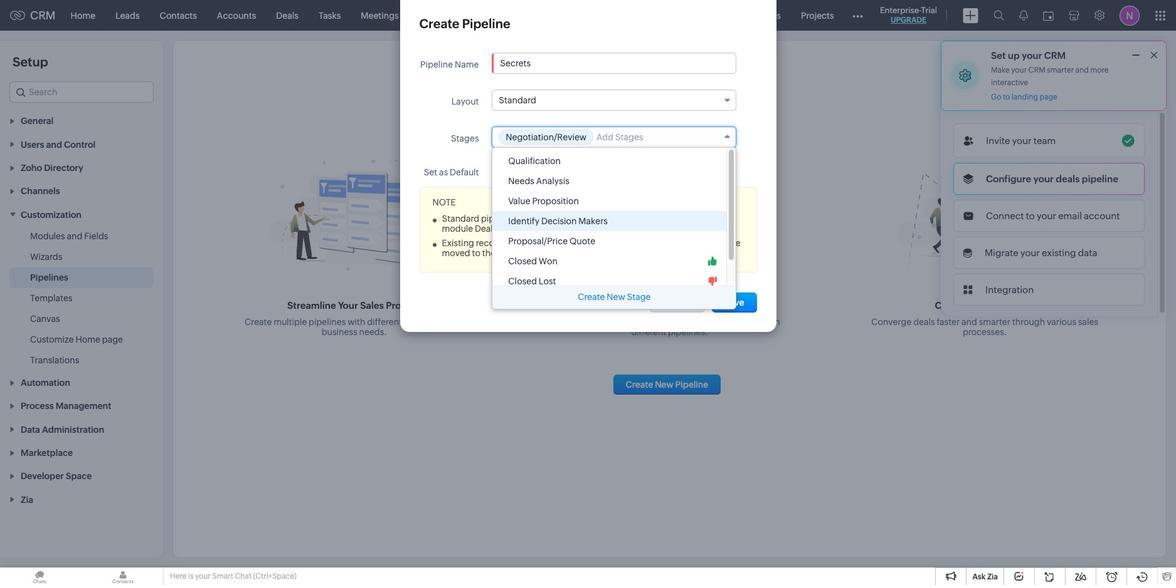Task type: locate. For each thing, give the bounding box(es) containing it.
with
[[619, 214, 636, 224], [569, 238, 587, 248], [348, 317, 365, 327]]

deals.
[[475, 224, 500, 234]]

here is your smart chat (ctrl+space)
[[170, 573, 297, 581]]

0 vertical spatial standard
[[499, 95, 536, 105]]

0 vertical spatial set
[[991, 50, 1006, 61]]

deals inside note standard pipeline will be created by default with all the stages of the module deals. existing records and blueprints with stage field in the module deals will be moved to the standard pipeline.
[[690, 238, 713, 248]]

crm link
[[10, 9, 56, 22]]

0 vertical spatial page
[[1040, 93, 1057, 102]]

create for create pipeline
[[419, 16, 459, 31]]

tasks
[[319, 10, 341, 20]]

smarter left through
[[979, 317, 1010, 327]]

will up save button
[[714, 238, 728, 248]]

1 horizontal spatial different
[[631, 327, 666, 337]]

module right 'field'
[[657, 238, 689, 248]]

pipeline
[[462, 16, 510, 31], [420, 60, 453, 70], [675, 380, 708, 390]]

your
[[1022, 50, 1042, 61], [1011, 66, 1027, 75], [1012, 135, 1032, 146], [1033, 174, 1054, 184], [1037, 211, 1056, 221], [1020, 248, 1040, 258], [338, 300, 358, 311], [606, 300, 626, 311], [446, 317, 464, 327], [195, 573, 211, 581]]

and inside the customization region
[[67, 231, 82, 241]]

0 horizontal spatial smarter
[[979, 317, 1010, 327]]

home right the customize on the left of the page
[[76, 335, 100, 345]]

1 vertical spatial sales
[[1078, 317, 1098, 327]]

smarter
[[1047, 66, 1074, 75], [979, 317, 1010, 327]]

2 closed from the top
[[508, 277, 537, 287]]

of right type
[[633, 317, 642, 327]]

2 vertical spatial in
[[773, 317, 780, 327]]

0 vertical spatial sales
[[360, 300, 384, 311]]

0 vertical spatial closed
[[508, 257, 537, 267]]

0 horizontal spatial pipeline
[[420, 60, 453, 70]]

1 horizontal spatial page
[[1040, 93, 1057, 102]]

0 horizontal spatial new
[[607, 292, 625, 302]]

create inside streamline your sales process create multiple pipelines with different stages for your business needs.
[[245, 317, 272, 327]]

processed
[[728, 317, 771, 327]]

in right processed
[[773, 317, 780, 327]]

1 horizontal spatial stages
[[664, 214, 691, 224]]

and down identify
[[509, 238, 524, 248]]

faster left processes.
[[937, 317, 960, 327]]

home link
[[61, 0, 105, 30]]

pipeline.
[[536, 248, 572, 258]]

1 vertical spatial new
[[655, 380, 673, 390]]

appropriate
[[666, 300, 720, 311]]

home left leads link
[[71, 10, 95, 20]]

list box containing qualification
[[493, 148, 736, 292]]

closed
[[508, 257, 537, 267], [508, 277, 537, 287]]

accounts link
[[207, 0, 266, 30]]

leads link
[[105, 0, 150, 30]]

1 horizontal spatial sales
[[1078, 317, 1098, 327]]

1 horizontal spatial with
[[569, 238, 587, 248]]

0 vertical spatial faster
[[1007, 300, 1035, 311]]

standard up negotiation/review
[[499, 95, 536, 105]]

1 horizontal spatial new
[[655, 380, 673, 390]]

1 vertical spatial be
[[730, 238, 740, 248]]

pipeline inside note standard pipeline will be created by default with all the stages of the module deals. existing records and blueprints with stage field in the module deals will be moved to the standard pipeline.
[[481, 214, 514, 224]]

new inside button
[[655, 380, 673, 390]]

0 vertical spatial to
[[1003, 93, 1010, 102]]

2 horizontal spatial pipeline
[[675, 380, 708, 390]]

in right 'field'
[[633, 238, 641, 248]]

pipeline up name
[[462, 16, 510, 31]]

ask zia
[[972, 573, 998, 582]]

streamline
[[287, 300, 336, 311]]

2 vertical spatial standard
[[497, 248, 535, 258]]

0 vertical spatial will
[[516, 214, 530, 224]]

will
[[516, 214, 530, 224], [714, 238, 728, 248]]

pipelines link
[[30, 271, 68, 284]]

1 horizontal spatial pipeline
[[462, 16, 510, 31]]

smarter for faster
[[979, 317, 1010, 327]]

1 horizontal spatial smarter
[[1047, 66, 1074, 75]]

0 horizontal spatial faster
[[937, 317, 960, 327]]

canvas link
[[30, 313, 60, 325]]

1 horizontal spatial pipeline
[[722, 300, 758, 311]]

closed for closed lost
[[508, 277, 537, 287]]

through
[[1012, 317, 1045, 327]]

different left they
[[631, 327, 666, 337]]

in inside note standard pipeline will be created by default with all the stages of the module deals. existing records and blueprints with stage field in the module deals will be moved to the standard pipeline.
[[633, 238, 641, 248]]

0 vertical spatial new
[[607, 292, 625, 302]]

2 vertical spatial with
[[348, 317, 365, 327]]

2 horizontal spatial pipeline
[[1082, 174, 1118, 184]]

blueprints
[[526, 238, 568, 248]]

0 horizontal spatial set
[[424, 167, 437, 177]]

2 horizontal spatial in
[[773, 317, 780, 327]]

0 horizontal spatial converge
[[871, 317, 912, 327]]

smarter inside set up your crm make your crm smarter and more interactive go to landing page
[[1047, 66, 1074, 75]]

0 horizontal spatial deals
[[276, 10, 298, 20]]

new down pipelines. in the right of the page
[[655, 380, 673, 390]]

set left as
[[424, 167, 437, 177]]

1 vertical spatial pipeline
[[420, 60, 453, 70]]

chats image
[[0, 568, 79, 586]]

closed inside option
[[508, 277, 537, 287]]

faster up through
[[1007, 300, 1035, 311]]

moved
[[442, 248, 470, 258]]

0 vertical spatial pipeline
[[462, 16, 510, 31]]

go to landing page link
[[991, 93, 1057, 102]]

1 vertical spatial page
[[102, 335, 123, 345]]

of right the all
[[693, 214, 701, 224]]

projects
[[801, 10, 834, 20]]

different
[[367, 317, 402, 327], [631, 327, 666, 337]]

1 horizontal spatial set
[[991, 50, 1006, 61]]

and inside set up your crm make your crm smarter and more interactive go to landing page
[[1075, 66, 1089, 75]]

closed up closed lost
[[508, 257, 537, 267]]

closed down closed won
[[508, 277, 537, 287]]

page right landing at right
[[1040, 93, 1057, 102]]

1 closed from the top
[[508, 257, 537, 267]]

crm down calendar image
[[1044, 50, 1066, 61]]

stages right the all
[[664, 214, 691, 224]]

2 vertical spatial pipeline
[[675, 380, 708, 390]]

enterprise-
[[880, 6, 921, 15]]

0 horizontal spatial different
[[367, 317, 402, 327]]

2 horizontal spatial with
[[619, 214, 636, 224]]

pipeline left name
[[420, 60, 453, 70]]

0 horizontal spatial with
[[348, 317, 365, 327]]

of inside track your deals in appropriate pipeline based on the type of deals, they would be processed in different pipelines.
[[633, 317, 642, 327]]

1 horizontal spatial of
[[693, 214, 701, 224]]

0 horizontal spatial page
[[102, 335, 123, 345]]

1 vertical spatial faster
[[937, 317, 960, 327]]

new for stage
[[607, 292, 625, 302]]

stages inside streamline your sales process create multiple pipelines with different stages for your business needs.
[[404, 317, 431, 327]]

accounts
[[217, 10, 256, 20]]

save
[[724, 298, 744, 308]]

smarter for your
[[1047, 66, 1074, 75]]

with right pipelines
[[348, 317, 365, 327]]

standard down note
[[442, 214, 479, 224]]

0 vertical spatial converge
[[935, 300, 979, 311]]

1 vertical spatial in
[[655, 300, 664, 311]]

pipeline up processed
[[722, 300, 758, 311]]

modules
[[30, 231, 65, 241]]

in up deals,
[[655, 300, 664, 311]]

your up pipelines
[[338, 300, 358, 311]]

would
[[689, 317, 714, 327]]

modules and fields
[[30, 231, 108, 241]]

proposition
[[532, 196, 579, 206]]

0 vertical spatial be
[[531, 214, 542, 224]]

0 horizontal spatial to
[[472, 248, 480, 258]]

connect to your email account
[[986, 211, 1120, 221]]

crm left home link
[[30, 9, 56, 22]]

calendar image
[[1043, 10, 1054, 20]]

and left more
[[1075, 66, 1089, 75]]

1 horizontal spatial be
[[716, 317, 726, 327]]

signals image
[[1019, 10, 1028, 21]]

cancel
[[663, 298, 692, 308]]

with left the all
[[619, 214, 636, 224]]

0 vertical spatial in
[[633, 238, 641, 248]]

list box
[[493, 148, 736, 292]]

contacts link
[[150, 0, 207, 30]]

1 vertical spatial set
[[424, 167, 437, 177]]

your right the "for"
[[446, 317, 464, 327]]

will down value
[[516, 214, 530, 224]]

1 vertical spatial of
[[633, 317, 642, 327]]

new down the closed lost option
[[607, 292, 625, 302]]

and left the fields at left top
[[67, 231, 82, 241]]

None text field
[[493, 53, 736, 73]]

and left through
[[962, 317, 977, 327]]

2 vertical spatial pipeline
[[722, 300, 758, 311]]

0 horizontal spatial in
[[633, 238, 641, 248]]

deals
[[276, 10, 298, 20], [690, 238, 713, 248]]

0 vertical spatial pipelines
[[668, 111, 722, 125]]

multiple
[[274, 317, 307, 327]]

1 vertical spatial pipeline
[[481, 214, 514, 224]]

qualification option
[[493, 151, 727, 171]]

smarter inside converge deals faster converge deals faster and smarter through various sales processes.
[[979, 317, 1010, 327]]

sales
[[360, 300, 384, 311], [1078, 317, 1098, 327]]

0 horizontal spatial sales
[[360, 300, 384, 311]]

customization region
[[0, 226, 163, 371]]

be right would on the bottom right of the page
[[716, 317, 726, 327]]

0 horizontal spatial stages
[[404, 317, 431, 327]]

pipelines.
[[668, 327, 708, 337]]

profile image
[[1120, 5, 1140, 25]]

stages inside note standard pipeline will be created by default with all the stages of the module deals. existing records and blueprints with stage field in the module deals will be moved to the standard pipeline.
[[664, 214, 691, 224]]

pipeline up account
[[1082, 174, 1118, 184]]

services
[[746, 10, 781, 20]]

2 horizontal spatial be
[[730, 238, 740, 248]]

0 vertical spatial deals
[[276, 10, 298, 20]]

the inside track your deals in appropriate pipeline based on the type of deals, they would be processed in different pipelines.
[[598, 317, 611, 327]]

pipeline up records
[[481, 214, 514, 224]]

pipeline
[[1082, 174, 1118, 184], [481, 214, 514, 224], [722, 300, 758, 311]]

1 vertical spatial converge
[[871, 317, 912, 327]]

module
[[442, 224, 473, 234], [657, 238, 689, 248]]

identify decision makers option
[[493, 211, 727, 231]]

1 horizontal spatial faster
[[1007, 300, 1035, 311]]

crm
[[30, 9, 56, 22], [1044, 50, 1066, 61], [1028, 66, 1045, 75]]

sales inside converge deals faster converge deals faster and smarter through various sales processes.
[[1078, 317, 1098, 327]]

wizards link
[[30, 251, 62, 263]]

be up save button
[[730, 238, 740, 248]]

create inside create new pipeline button
[[626, 380, 653, 390]]

1 vertical spatial home
[[76, 335, 100, 345]]

process
[[386, 300, 421, 311]]

0 vertical spatial with
[[619, 214, 636, 224]]

set up make on the top of the page
[[991, 50, 1006, 61]]

1 vertical spatial crm
[[1044, 50, 1066, 61]]

your up type
[[606, 300, 626, 311]]

deals up deals,
[[628, 300, 653, 311]]

1 horizontal spatial to
[[1003, 93, 1010, 102]]

0 horizontal spatial module
[[442, 224, 473, 234]]

integration
[[985, 285, 1034, 295]]

0 horizontal spatial pipelines
[[30, 273, 68, 283]]

customization button
[[0, 203, 163, 226]]

make
[[991, 66, 1010, 75]]

is
[[188, 573, 194, 581]]

in
[[633, 238, 641, 248], [655, 300, 664, 311], [773, 317, 780, 327]]

different down process
[[367, 317, 402, 327]]

stages left the "for"
[[404, 317, 431, 327]]

smarter left more
[[1047, 66, 1074, 75]]

pipelines up 'templates' link at left
[[30, 273, 68, 283]]

to right "connect"
[[1026, 211, 1035, 221]]

1 vertical spatial to
[[1026, 211, 1035, 221]]

1 vertical spatial smarter
[[979, 317, 1010, 327]]

to right moved
[[472, 248, 480, 258]]

0 horizontal spatial of
[[633, 317, 642, 327]]

standard
[[499, 95, 536, 105], [442, 214, 479, 224], [497, 248, 535, 258]]

converge
[[935, 300, 979, 311], [871, 317, 912, 327]]

2 horizontal spatial to
[[1026, 211, 1035, 221]]

existing
[[442, 238, 474, 248]]

sales up needs.
[[360, 300, 384, 311]]

1 vertical spatial deals
[[690, 238, 713, 248]]

your right configure
[[1033, 174, 1054, 184]]

1 vertical spatial stages
[[404, 317, 431, 327]]

decision
[[541, 216, 577, 226]]

0 horizontal spatial pipeline
[[481, 214, 514, 224]]

value proposition
[[508, 196, 579, 206]]

0 vertical spatial stages
[[664, 214, 691, 224]]

sales right various
[[1078, 317, 1098, 327]]

with left stage
[[569, 238, 587, 248]]

page right the customize on the left of the page
[[102, 335, 123, 345]]

1 horizontal spatial will
[[714, 238, 728, 248]]

page inside set up your crm make your crm smarter and more interactive go to landing page
[[1040, 93, 1057, 102]]

pipeline down pipelines. in the right of the page
[[675, 380, 708, 390]]

qualification
[[508, 156, 561, 166]]

customize home page link
[[30, 333, 123, 346]]

created
[[544, 214, 575, 224]]

closed inside option
[[508, 257, 537, 267]]

1 vertical spatial closed
[[508, 277, 537, 287]]

Add Stages text field
[[596, 132, 691, 142]]

won
[[539, 257, 557, 267]]

home
[[71, 10, 95, 20], [76, 335, 100, 345]]

set for up
[[991, 50, 1006, 61]]

2 vertical spatial to
[[472, 248, 480, 258]]

to right go
[[1003, 93, 1010, 102]]

be down value proposition
[[531, 214, 542, 224]]

2 vertical spatial be
[[716, 317, 726, 327]]

with inside streamline your sales process create multiple pipelines with different stages for your business needs.
[[348, 317, 365, 327]]

new
[[607, 292, 625, 302], [655, 380, 673, 390]]

Standard field
[[492, 90, 737, 111]]

pipelines right manage
[[668, 111, 722, 125]]

1 horizontal spatial in
[[655, 300, 664, 311]]

1 horizontal spatial module
[[657, 238, 689, 248]]

1 vertical spatial will
[[714, 238, 728, 248]]

your left team
[[1012, 135, 1032, 146]]

deals inside track your deals in appropriate pipeline based on the type of deals, they would be processed in different pipelines.
[[628, 300, 653, 311]]

1 vertical spatial standard
[[442, 214, 479, 224]]

1 vertical spatial pipelines
[[30, 273, 68, 283]]

module up the "existing"
[[442, 224, 473, 234]]

account
[[1084, 211, 1120, 221]]

crm up landing at right
[[1028, 66, 1045, 75]]

fields
[[84, 231, 108, 241]]

new for pipeline
[[655, 380, 673, 390]]

invite
[[986, 135, 1010, 146]]

setup
[[13, 55, 48, 69]]

1 horizontal spatial deals
[[690, 238, 713, 248]]

0 vertical spatial smarter
[[1047, 66, 1074, 75]]

0 vertical spatial of
[[693, 214, 701, 224]]

to inside set up your crm make your crm smarter and more interactive go to landing page
[[1003, 93, 1010, 102]]

customize home page
[[30, 335, 123, 345]]

standard down 'proposal/price'
[[497, 248, 535, 258]]

set inside set up your crm make your crm smarter and more interactive go to landing page
[[991, 50, 1006, 61]]

migrate your existing data
[[985, 248, 1097, 258]]



Task type: describe. For each thing, give the bounding box(es) containing it.
Negotiation/Review field
[[492, 127, 737, 148]]

your left email
[[1037, 211, 1056, 221]]

negotiation/review
[[506, 132, 587, 142]]

0 horizontal spatial be
[[531, 214, 542, 224]]

sales inside streamline your sales process create multiple pipelines with different stages for your business needs.
[[360, 300, 384, 311]]

identify
[[508, 216, 540, 226]]

your right 'is'
[[195, 573, 211, 581]]

processes.
[[963, 327, 1007, 337]]

customize
[[30, 335, 74, 345]]

records
[[476, 238, 507, 248]]

home inside the customization region
[[76, 335, 100, 345]]

stages
[[451, 134, 479, 144]]

page inside the customization region
[[102, 335, 123, 345]]

go
[[991, 93, 1001, 102]]

manage
[[617, 111, 665, 125]]

your right up
[[1022, 50, 1042, 61]]

by
[[577, 214, 587, 224]]

create pipeline
[[419, 16, 510, 31]]

translations link
[[30, 354, 79, 367]]

your inside track your deals in appropriate pipeline based on the type of deals, they would be processed in different pipelines.
[[606, 300, 626, 311]]

templates link
[[30, 292, 72, 305]]

on
[[586, 317, 596, 327]]

reports
[[459, 10, 491, 20]]

closed lost
[[508, 277, 556, 287]]

create new pipeline
[[626, 380, 708, 390]]

2 vertical spatial crm
[[1028, 66, 1045, 75]]

templates
[[30, 293, 72, 303]]

pipelines inside the customization region
[[30, 273, 68, 283]]

pipeline inside track your deals in appropriate pipeline based on the type of deals, they would be processed in different pipelines.
[[722, 300, 758, 311]]

1 vertical spatial with
[[569, 238, 587, 248]]

leads
[[115, 10, 140, 20]]

calls link
[[409, 0, 449, 30]]

create menu element
[[955, 0, 986, 30]]

type
[[613, 317, 631, 327]]

your down up
[[1011, 66, 1027, 75]]

configure
[[986, 174, 1031, 184]]

reports link
[[449, 0, 501, 30]]

signals element
[[1012, 0, 1036, 31]]

save button
[[712, 293, 757, 313]]

streamline your sales process create multiple pipelines with different stages for your business needs.
[[245, 300, 464, 337]]

set as default
[[424, 167, 479, 177]]

of inside note standard pipeline will be created by default with all the stages of the module deals. existing records and blueprints with stage field in the module deals will be moved to the standard pipeline.
[[693, 214, 701, 224]]

more
[[1090, 66, 1109, 75]]

and inside note standard pipeline will be created by default with all the stages of the module deals. existing records and blueprints with stage field in the module deals will be moved to the standard pipeline.
[[509, 238, 524, 248]]

for
[[432, 317, 444, 327]]

0 horizontal spatial will
[[516, 214, 530, 224]]

and inside converge deals faster converge deals faster and smarter through various sales processes.
[[962, 317, 977, 327]]

different inside track your deals in appropriate pipeline based on the type of deals, they would be processed in different pipelines.
[[631, 327, 666, 337]]

value proposition option
[[493, 191, 727, 211]]

as
[[439, 167, 448, 177]]

stage
[[589, 238, 611, 248]]

1 horizontal spatial converge
[[935, 300, 979, 311]]

services link
[[736, 0, 791, 30]]

stage
[[627, 292, 651, 302]]

proposal/price quote
[[508, 236, 595, 246]]

to inside note standard pipeline will be created by default with all the stages of the module deals. existing records and blueprints with stage field in the module deals will be moved to the standard pipeline.
[[472, 248, 480, 258]]

search image
[[993, 10, 1004, 21]]

different inside streamline your sales process create multiple pipelines with different stages for your business needs.
[[367, 317, 402, 327]]

they
[[669, 317, 687, 327]]

0 vertical spatial crm
[[30, 9, 56, 22]]

your right migrate
[[1020, 248, 1040, 258]]

contacts image
[[83, 568, 162, 586]]

1 horizontal spatial pipelines
[[668, 111, 722, 125]]

create for create new pipeline
[[626, 380, 653, 390]]

pipelines
[[309, 317, 346, 327]]

pipeline inside button
[[675, 380, 708, 390]]

0 vertical spatial module
[[442, 224, 473, 234]]

(ctrl+space)
[[253, 573, 297, 581]]

smart
[[212, 573, 233, 581]]

note standard pipeline will be created by default with all the stages of the module deals. existing records and blueprints with stage field in the module deals will be moved to the standard pipeline.
[[432, 198, 740, 258]]

chat
[[235, 573, 252, 581]]

interactive
[[991, 78, 1028, 87]]

be inside track your deals in appropriate pipeline based on the type of deals, they would be processed in different pipelines.
[[716, 317, 726, 327]]

landing
[[1012, 93, 1038, 102]]

profile element
[[1112, 0, 1147, 30]]

standard inside field
[[499, 95, 536, 105]]

needs analysis option
[[493, 171, 727, 191]]

business
[[322, 327, 357, 337]]

calls
[[419, 10, 439, 20]]

invite your team
[[986, 135, 1056, 146]]

projects link
[[791, 0, 844, 30]]

converge deals faster converge deals faster and smarter through various sales processes.
[[871, 300, 1098, 337]]

0 vertical spatial pipeline
[[1082, 174, 1118, 184]]

deals left processes.
[[913, 317, 935, 327]]

email
[[1058, 211, 1082, 221]]

makers
[[578, 216, 608, 226]]

cancel button
[[650, 293, 705, 313]]

wizards
[[30, 252, 62, 262]]

closed for closed won
[[508, 257, 537, 267]]

create for create new stage
[[578, 292, 605, 302]]

modules and fields link
[[30, 230, 108, 243]]

deals up email
[[1056, 174, 1080, 184]]

1 vertical spatial module
[[657, 238, 689, 248]]

closed lost option
[[493, 272, 727, 292]]

0 vertical spatial home
[[71, 10, 95, 20]]

default
[[450, 167, 479, 177]]

quote
[[570, 236, 595, 246]]

upgrade
[[891, 16, 926, 24]]

deals down integration
[[981, 300, 1005, 311]]

create new stage
[[578, 292, 651, 302]]

track
[[581, 300, 604, 311]]

trial
[[921, 6, 937, 15]]

various
[[1047, 317, 1076, 327]]

migrate
[[985, 248, 1018, 258]]

meetings link
[[351, 0, 409, 30]]

ask
[[972, 573, 986, 582]]

search element
[[986, 0, 1012, 31]]

team
[[1033, 135, 1056, 146]]

create new pipeline button
[[613, 375, 721, 395]]

based
[[559, 317, 584, 327]]

create menu image
[[963, 8, 978, 23]]

help image
[[1115, 78, 1125, 90]]

customization
[[21, 210, 82, 220]]

set up your crm make your crm smarter and more interactive go to landing page
[[991, 50, 1109, 102]]

name
[[455, 60, 479, 70]]

proposal/price quote option
[[493, 231, 727, 252]]

configure your deals pipeline
[[986, 174, 1118, 184]]

needs
[[508, 176, 534, 186]]

note
[[432, 198, 456, 208]]

layout
[[451, 97, 479, 107]]

here
[[170, 573, 187, 581]]

connect
[[986, 211, 1024, 221]]

closed won option
[[493, 252, 727, 272]]

default
[[588, 214, 617, 224]]

data
[[1078, 248, 1097, 258]]

set for as
[[424, 167, 437, 177]]



Task type: vqa. For each thing, say whether or not it's contained in the screenshot.


